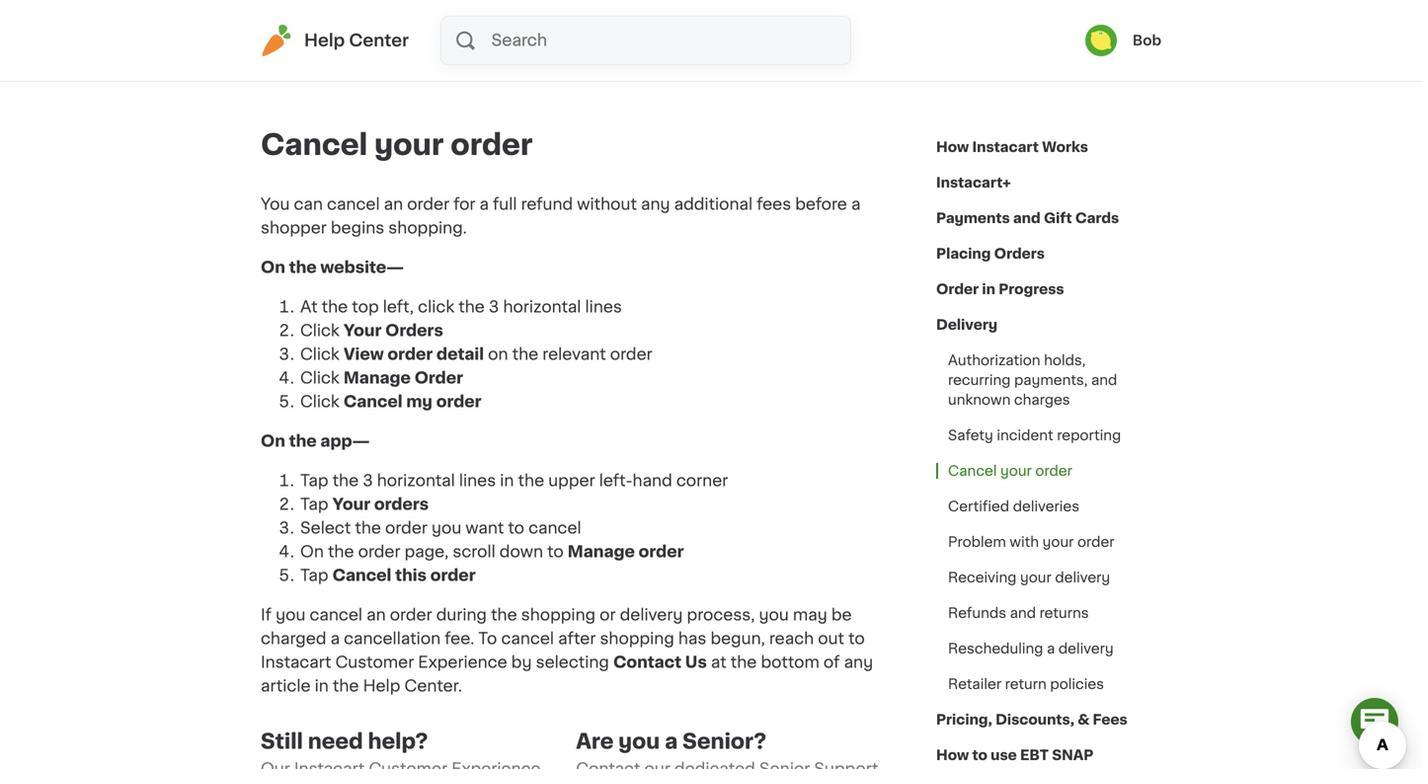 Task type: locate. For each thing, give the bounding box(es) containing it.
0 horizontal spatial horizontal
[[377, 473, 455, 489]]

pricing,
[[937, 713, 993, 727]]

orders
[[374, 497, 429, 513]]

the left app—
[[289, 434, 317, 449]]

to right the down
[[547, 544, 564, 560]]

help center
[[304, 32, 409, 49]]

placing orders
[[937, 247, 1045, 261]]

0 horizontal spatial cancel your order
[[261, 131, 533, 159]]

and for gift
[[1013, 211, 1041, 225]]

senior?
[[683, 732, 767, 752]]

0 vertical spatial tap
[[300, 473, 328, 489]]

you up page,
[[432, 521, 462, 536]]

policies
[[1051, 678, 1104, 692]]

are you a senior?
[[576, 732, 767, 752]]

instacart inside if you cancel an order during the shopping or delivery process, you may be charged a cancellation fee. to cancel after shopping has begun, reach out to instacart customer experience by selecting
[[261, 655, 331, 671]]

incident
[[997, 429, 1054, 443]]

manage down view
[[344, 370, 411, 386]]

0 horizontal spatial in
[[315, 679, 329, 694]]

1 vertical spatial how
[[937, 749, 969, 763]]

manage up or
[[568, 544, 635, 560]]

1 vertical spatial on
[[261, 434, 285, 449]]

1 horizontal spatial 3
[[489, 299, 499, 315]]

cancel your order up shopping.
[[261, 131, 533, 159]]

you inside tap the 3 horizontal lines in the upper left-hand corner tap your orders select the order you want to cancel on the order page, scroll down to manage order tap cancel this order
[[432, 521, 462, 536]]

cancel
[[261, 131, 368, 159], [344, 394, 403, 410], [948, 464, 997, 478], [333, 568, 392, 584]]

and
[[1013, 211, 1041, 225], [1092, 373, 1118, 387], [1010, 607, 1036, 620]]

1 horizontal spatial any
[[844, 655, 873, 671]]

safety incident reporting link
[[937, 418, 1133, 453]]

horizontal up relevant
[[503, 299, 581, 315]]

1 vertical spatial an
[[367, 608, 386, 623]]

1 tap from the top
[[300, 473, 328, 489]]

in down the placing orders
[[982, 283, 996, 296]]

a
[[480, 197, 489, 212], [852, 197, 861, 212], [331, 631, 340, 647], [1047, 642, 1055, 656], [665, 732, 678, 752]]

order up shopping.
[[407, 197, 450, 212]]

gift
[[1044, 211, 1072, 225]]

0 vertical spatial delivery
[[1055, 571, 1111, 585]]

the down begun,
[[731, 655, 757, 671]]

and left gift
[[1013, 211, 1041, 225]]

0 vertical spatial in
[[982, 283, 996, 296]]

2 vertical spatial on
[[300, 544, 324, 560]]

select
[[300, 521, 351, 536]]

on down shopper
[[261, 260, 285, 276]]

cancel your order link
[[937, 453, 1085, 489]]

help?
[[368, 732, 428, 752]]

how for how instacart works
[[937, 140, 969, 154]]

1 vertical spatial 3
[[363, 473, 373, 489]]

a down returns
[[1047, 642, 1055, 656]]

0 horizontal spatial lines
[[459, 473, 496, 489]]

cancel inside at the top left, click the 3 horizontal lines click your orders click view order detail on the relevant order click manage order click cancel my order
[[344, 394, 403, 410]]

cancel your order up certified deliveries
[[948, 464, 1073, 478]]

your right the with
[[1043, 535, 1074, 549]]

2 click from the top
[[300, 347, 340, 363]]

on
[[261, 260, 285, 276], [261, 434, 285, 449], [300, 544, 324, 560]]

and right payments,
[[1092, 373, 1118, 387]]

charged
[[261, 631, 326, 647]]

0 vertical spatial order
[[937, 283, 979, 296]]

discounts,
[[996, 713, 1075, 727]]

cancel up the begins
[[327, 197, 380, 212]]

2 vertical spatial and
[[1010, 607, 1036, 620]]

1 vertical spatial tap
[[300, 497, 328, 513]]

the up 'to'
[[491, 608, 517, 623]]

detail
[[437, 347, 484, 363]]

order down "deliveries"
[[1078, 535, 1115, 549]]

1 horizontal spatial horizontal
[[503, 299, 581, 315]]

how for how to use ebt snap
[[937, 749, 969, 763]]

instacart down 'charged'
[[261, 655, 331, 671]]

horizontal up orders
[[377, 473, 455, 489]]

2 horizontal spatial in
[[982, 283, 996, 296]]

1 vertical spatial orders
[[385, 323, 443, 339]]

3 down app—
[[363, 473, 373, 489]]

orders down payments and gift cards link
[[994, 247, 1045, 261]]

0 vertical spatial orders
[[994, 247, 1045, 261]]

1 horizontal spatial order
[[937, 283, 979, 296]]

1 vertical spatial shopping
[[600, 631, 675, 647]]

at
[[300, 299, 318, 315]]

1 horizontal spatial lines
[[585, 299, 622, 315]]

2 vertical spatial tap
[[300, 568, 328, 584]]

tap down select
[[300, 568, 328, 584]]

0 vertical spatial shopping
[[521, 608, 596, 623]]

how to use ebt snap link
[[937, 738, 1094, 770]]

0 horizontal spatial 3
[[363, 473, 373, 489]]

1 vertical spatial in
[[500, 473, 514, 489]]

can
[[294, 197, 323, 212]]

cancel
[[327, 197, 380, 212], [529, 521, 582, 536], [310, 608, 363, 623], [501, 631, 554, 647]]

article
[[261, 679, 311, 694]]

delivery up policies
[[1059, 642, 1114, 656]]

1 vertical spatial any
[[844, 655, 873, 671]]

on the app—
[[261, 434, 370, 449]]

&
[[1078, 713, 1090, 727]]

how
[[937, 140, 969, 154], [937, 749, 969, 763]]

0 vertical spatial on
[[261, 260, 285, 276]]

0 horizontal spatial order
[[415, 370, 463, 386]]

during
[[436, 608, 487, 623]]

Search search field
[[490, 17, 851, 64]]

works
[[1042, 140, 1089, 154]]

in up want
[[500, 473, 514, 489]]

to
[[508, 521, 525, 536], [547, 544, 564, 560], [849, 631, 865, 647], [973, 749, 988, 763]]

horizontal inside at the top left, click the 3 horizontal lines click your orders click view order detail on the relevant order click manage order click cancel my order
[[503, 299, 581, 315]]

orders down the left,
[[385, 323, 443, 339]]

1 vertical spatial lines
[[459, 473, 496, 489]]

1 horizontal spatial manage
[[568, 544, 635, 560]]

lines up want
[[459, 473, 496, 489]]

1 vertical spatial order
[[415, 370, 463, 386]]

an up cancellation at bottom
[[367, 608, 386, 623]]

reach
[[769, 631, 814, 647]]

order right my
[[436, 394, 482, 410]]

1 vertical spatial delivery
[[620, 608, 683, 623]]

a right 'charged'
[[331, 631, 340, 647]]

0 vertical spatial any
[[641, 197, 670, 212]]

2 how from the top
[[937, 749, 969, 763]]

0 vertical spatial an
[[384, 197, 403, 212]]

1 horizontal spatial in
[[500, 473, 514, 489]]

orders inside placing orders link
[[994, 247, 1045, 261]]

in
[[982, 283, 996, 296], [500, 473, 514, 489], [315, 679, 329, 694]]

0 horizontal spatial manage
[[344, 370, 411, 386]]

on left app—
[[261, 434, 285, 449]]

experience
[[418, 655, 508, 671]]

3 inside tap the 3 horizontal lines in the upper left-hand corner tap your orders select the order you want to cancel on the order page, scroll down to manage order tap cancel this order
[[363, 473, 373, 489]]

how down pricing,
[[937, 749, 969, 763]]

cancel up the down
[[529, 521, 582, 536]]

in inside tap the 3 horizontal lines in the upper left-hand corner tap your orders select the order you want to cancel on the order page, scroll down to manage order tap cancel this order
[[500, 473, 514, 489]]

how up instacart+
[[937, 140, 969, 154]]

order inside you can cancel an order for a full refund without any additional fees before a shopper begins shopping.
[[407, 197, 450, 212]]

2 tap from the top
[[300, 497, 328, 513]]

0 vertical spatial lines
[[585, 299, 622, 315]]

to
[[479, 631, 497, 647]]

1 vertical spatial and
[[1092, 373, 1118, 387]]

rescheduling a delivery link
[[937, 631, 1126, 667]]

in right article
[[315, 679, 329, 694]]

may
[[793, 608, 828, 623]]

an for begins
[[384, 197, 403, 212]]

the right on
[[512, 347, 539, 363]]

customer
[[335, 655, 414, 671]]

delivery inside if you cancel an order during the shopping or delivery process, you may be charged a cancellation fee. to cancel after shopping has begun, reach out to instacart customer experience by selecting
[[620, 608, 683, 623]]

0 vertical spatial and
[[1013, 211, 1041, 225]]

cancel left my
[[344, 394, 403, 410]]

0 vertical spatial how
[[937, 140, 969, 154]]

shopping up after
[[521, 608, 596, 623]]

an up shopping.
[[384, 197, 403, 212]]

order up this
[[358, 544, 401, 560]]

if you cancel an order during the shopping or delivery process, you may be charged a cancellation fee. to cancel after shopping has begun, reach out to instacart customer experience by selecting
[[261, 608, 865, 671]]

any
[[641, 197, 670, 212], [844, 655, 873, 671]]

lines up relevant
[[585, 299, 622, 315]]

snap
[[1052, 749, 1094, 763]]

0 horizontal spatial help
[[304, 32, 345, 49]]

refunds and returns
[[948, 607, 1089, 620]]

0 horizontal spatial instacart
[[261, 655, 331, 671]]

1 vertical spatial manage
[[568, 544, 635, 560]]

0 vertical spatial manage
[[344, 370, 411, 386]]

0 vertical spatial 3
[[489, 299, 499, 315]]

payments,
[[1015, 373, 1088, 387]]

cards
[[1076, 211, 1119, 225]]

1 horizontal spatial orders
[[994, 247, 1045, 261]]

lines inside at the top left, click the 3 horizontal lines click your orders click view order detail on the relevant order click manage order click cancel my order
[[585, 299, 622, 315]]

manage inside tap the 3 horizontal lines in the upper left-hand corner tap your orders select the order you want to cancel on the order page, scroll down to manage order tap cancel this order
[[568, 544, 635, 560]]

0 horizontal spatial orders
[[385, 323, 443, 339]]

an inside you can cancel an order for a full refund without any additional fees before a shopper begins shopping.
[[384, 197, 403, 212]]

1 vertical spatial your
[[333, 497, 371, 513]]

on down select
[[300, 544, 324, 560]]

0 vertical spatial horizontal
[[503, 299, 581, 315]]

order up my
[[415, 370, 463, 386]]

1 click from the top
[[300, 323, 340, 339]]

0 horizontal spatial any
[[641, 197, 670, 212]]

and inside authorization holds, recurring payments, and unknown charges
[[1092, 373, 1118, 387]]

lines inside tap the 3 horizontal lines in the upper left-hand corner tap your orders select the order you want to cancel on the order page, scroll down to manage order tap cancel this order
[[459, 473, 496, 489]]

1 vertical spatial help
[[363, 679, 400, 694]]

tap down on the app—
[[300, 473, 328, 489]]

1 vertical spatial horizontal
[[377, 473, 455, 489]]

help center link
[[261, 25, 409, 56]]

any right of
[[844, 655, 873, 671]]

delivery up returns
[[1055, 571, 1111, 585]]

fee.
[[445, 631, 475, 647]]

to right out
[[849, 631, 865, 647]]

instacart
[[973, 140, 1039, 154], [261, 655, 331, 671]]

2 vertical spatial in
[[315, 679, 329, 694]]

tap up select
[[300, 497, 328, 513]]

cancel your order
[[261, 131, 533, 159], [948, 464, 1073, 478]]

help inside at the bottom of any article in the help center.
[[363, 679, 400, 694]]

on for on the app—
[[261, 434, 285, 449]]

your up select
[[333, 497, 371, 513]]

and down receiving your delivery
[[1010, 607, 1036, 620]]

0 vertical spatial cancel your order
[[261, 131, 533, 159]]

your up view
[[344, 323, 382, 339]]

receiving your delivery link
[[937, 560, 1122, 596]]

1 vertical spatial cancel your order
[[948, 464, 1073, 478]]

3 tap from the top
[[300, 568, 328, 584]]

0 vertical spatial your
[[344, 323, 382, 339]]

still
[[261, 732, 303, 752]]

help down customer
[[363, 679, 400, 694]]

pricing, discounts, & fees
[[937, 713, 1128, 727]]

ebt
[[1021, 749, 1049, 763]]

delivery for receiving your delivery
[[1055, 571, 1111, 585]]

a left senior? at the bottom
[[665, 732, 678, 752]]

on the website—
[[261, 260, 404, 276]]

0 horizontal spatial shopping
[[521, 608, 596, 623]]

cancel inside you can cancel an order for a full refund without any additional fees before a shopper begins shopping.
[[327, 197, 380, 212]]

instacart up instacart+ link
[[973, 140, 1039, 154]]

in inside at the bottom of any article in the help center.
[[315, 679, 329, 694]]

the down customer
[[333, 679, 359, 694]]

receiving your delivery
[[948, 571, 1111, 585]]

center.
[[404, 679, 462, 694]]

an inside if you cancel an order during the shopping or delivery process, you may be charged a cancellation fee. to cancel after shopping has begun, reach out to instacart customer experience by selecting
[[367, 608, 386, 623]]

2 vertical spatial delivery
[[1059, 642, 1114, 656]]

on for on the website—
[[261, 260, 285, 276]]

1 how from the top
[[937, 140, 969, 154]]

4 click from the top
[[300, 394, 340, 410]]

need
[[308, 732, 363, 752]]

1 horizontal spatial help
[[363, 679, 400, 694]]

1 horizontal spatial instacart
[[973, 140, 1039, 154]]

refund
[[521, 197, 573, 212]]

cancel left this
[[333, 568, 392, 584]]

3 up on
[[489, 299, 499, 315]]

3 inside at the top left, click the 3 horizontal lines click your orders click view order detail on the relevant order click manage order click cancel my order
[[489, 299, 499, 315]]

delivery right or
[[620, 608, 683, 623]]

upper
[[548, 473, 595, 489]]

1 vertical spatial instacart
[[261, 655, 331, 671]]

order down placing
[[937, 283, 979, 296]]

help right the instacart icon
[[304, 32, 345, 49]]

refunds
[[948, 607, 1007, 620]]

any right without
[[641, 197, 670, 212]]

0 vertical spatial help
[[304, 32, 345, 49]]

your
[[374, 131, 444, 159], [1001, 464, 1032, 478], [1043, 535, 1074, 549], [1020, 571, 1052, 585]]

order up cancellation at bottom
[[390, 608, 432, 623]]

an for cancellation
[[367, 608, 386, 623]]

shopping up contact
[[600, 631, 675, 647]]

an
[[384, 197, 403, 212], [367, 608, 386, 623]]

instacart+
[[937, 176, 1011, 190]]

fees
[[1093, 713, 1128, 727]]



Task type: describe. For each thing, give the bounding box(es) containing it.
relevant
[[543, 347, 606, 363]]

deliveries
[[1013, 500, 1080, 514]]

retailer return policies
[[948, 678, 1104, 692]]

view
[[344, 347, 384, 363]]

placing
[[937, 247, 991, 261]]

payments and gift cards
[[937, 211, 1119, 225]]

process,
[[687, 608, 755, 623]]

authorization holds, recurring payments, and unknown charges link
[[937, 343, 1162, 418]]

refunds and returns link
[[937, 596, 1101, 631]]

page,
[[405, 544, 449, 560]]

authorization
[[948, 354, 1041, 367]]

website—
[[320, 260, 404, 276]]

selecting
[[536, 655, 609, 671]]

the inside if you cancel an order during the shopping or delivery process, you may be charged a cancellation fee. to cancel after shopping has begun, reach out to instacart customer experience by selecting
[[491, 608, 517, 623]]

app—
[[320, 434, 370, 449]]

be
[[832, 608, 852, 623]]

your inside tap the 3 horizontal lines in the upper left-hand corner tap your orders select the order you want to cancel on the order page, scroll down to manage order tap cancel this order
[[333, 497, 371, 513]]

scroll
[[453, 544, 496, 560]]

of
[[824, 655, 840, 671]]

instacart image
[[261, 25, 292, 56]]

problem with your order link
[[937, 525, 1127, 560]]

rescheduling a delivery
[[948, 642, 1114, 656]]

out
[[818, 631, 845, 647]]

problem
[[948, 535, 1007, 549]]

us
[[685, 655, 707, 671]]

help inside help center link
[[304, 32, 345, 49]]

you up 'charged'
[[276, 608, 306, 623]]

to left use
[[973, 749, 988, 763]]

you right are
[[619, 732, 660, 752]]

rescheduling
[[948, 642, 1044, 656]]

full
[[493, 197, 517, 212]]

pricing, discounts, & fees link
[[937, 702, 1128, 738]]

how instacart works
[[937, 140, 1089, 154]]

your up certified deliveries
[[1001, 464, 1032, 478]]

receiving
[[948, 571, 1017, 585]]

without
[[577, 197, 637, 212]]

a right for
[[480, 197, 489, 212]]

order in progress
[[937, 283, 1065, 296]]

manage inside at the top left, click the 3 horizontal lines click your orders click view order detail on the relevant order click manage order click cancel my order
[[344, 370, 411, 386]]

certified deliveries
[[948, 500, 1080, 514]]

the right click
[[459, 299, 485, 315]]

orders inside at the top left, click the 3 horizontal lines click your orders click view order detail on the relevant order click manage order click cancel my order
[[385, 323, 443, 339]]

payments and gift cards link
[[937, 201, 1119, 236]]

contact
[[613, 655, 682, 671]]

order inside if you cancel an order during the shopping or delivery process, you may be charged a cancellation fee. to cancel after shopping has begun, reach out to instacart customer experience by selecting
[[390, 608, 432, 623]]

begins
[[331, 220, 385, 236]]

you up reach
[[759, 608, 789, 623]]

your down problem with your order link
[[1020, 571, 1052, 585]]

click
[[418, 299, 455, 315]]

holds,
[[1044, 354, 1086, 367]]

delivery
[[937, 318, 998, 332]]

cancel up the can
[[261, 131, 368, 159]]

with
[[1010, 535, 1039, 549]]

retailer return policies link
[[937, 667, 1116, 702]]

a right "before"
[[852, 197, 861, 212]]

delivery for rescheduling a delivery
[[1059, 642, 1114, 656]]

top
[[352, 299, 379, 315]]

progress
[[999, 283, 1065, 296]]

for
[[454, 197, 476, 212]]

1 horizontal spatial shopping
[[600, 631, 675, 647]]

the down select
[[328, 544, 354, 560]]

order up "deliveries"
[[1036, 464, 1073, 478]]

the left upper
[[518, 473, 544, 489]]

how instacart works link
[[937, 129, 1089, 165]]

cancellation
[[344, 631, 441, 647]]

cancel down the safety
[[948, 464, 997, 478]]

to inside if you cancel an order during the shopping or delivery process, you may be charged a cancellation fee. to cancel after shopping has begun, reach out to instacart customer experience by selecting
[[849, 631, 865, 647]]

order down scroll
[[430, 568, 476, 584]]

left,
[[383, 299, 414, 315]]

cancel inside tap the 3 horizontal lines in the upper left-hand corner tap your orders select the order you want to cancel on the order page, scroll down to manage order tap cancel this order
[[333, 568, 392, 584]]

0 vertical spatial instacart
[[973, 140, 1039, 154]]

delivery link
[[937, 307, 998, 343]]

you can cancel an order for a full refund without any additional fees before a shopper begins shopping.
[[261, 197, 861, 236]]

the right at
[[322, 299, 348, 315]]

before
[[796, 197, 847, 212]]

order down hand
[[639, 544, 684, 560]]

and for returns
[[1010, 607, 1036, 620]]

safety
[[948, 429, 994, 443]]

user avatar image
[[1086, 25, 1117, 56]]

placing orders link
[[937, 236, 1045, 272]]

order right relevant
[[610, 347, 653, 363]]

down
[[500, 544, 543, 560]]

instacart+ link
[[937, 165, 1011, 201]]

order down orders
[[385, 521, 428, 536]]

shopping.
[[389, 220, 467, 236]]

3 click from the top
[[300, 370, 340, 386]]

at the top left, click the 3 horizontal lines click your orders click view order detail on the relevant order click manage order click cancel my order
[[300, 299, 653, 410]]

to up the down
[[508, 521, 525, 536]]

cancel up 'charged'
[[310, 608, 363, 623]]

any inside you can cancel an order for a full refund without any additional fees before a shopper begins shopping.
[[641, 197, 670, 212]]

unknown
[[948, 393, 1011, 407]]

bob
[[1133, 34, 1162, 47]]

cancel up by
[[501, 631, 554, 647]]

use
[[991, 749, 1017, 763]]

bob link
[[1086, 25, 1162, 56]]

order inside at the top left, click the 3 horizontal lines click your orders click view order detail on the relevant order click manage order click cancel my order
[[415, 370, 463, 386]]

payments
[[937, 211, 1010, 225]]

by
[[512, 655, 532, 671]]

additional
[[674, 197, 753, 212]]

charges
[[1015, 393, 1071, 407]]

order right view
[[388, 347, 433, 363]]

fees
[[757, 197, 791, 212]]

hand
[[633, 473, 673, 489]]

returns
[[1040, 607, 1089, 620]]

recurring
[[948, 373, 1011, 387]]

your inside at the top left, click the 3 horizontal lines click your orders click view order detail on the relevant order click manage order click cancel my order
[[344, 323, 382, 339]]

a inside if you cancel an order during the shopping or delivery process, you may be charged a cancellation fee. to cancel after shopping has begun, reach out to instacart customer experience by selecting
[[331, 631, 340, 647]]

on
[[488, 347, 508, 363]]

in inside "link"
[[982, 283, 996, 296]]

1 horizontal spatial cancel your order
[[948, 464, 1073, 478]]

left-
[[599, 473, 633, 489]]

horizontal inside tap the 3 horizontal lines in the upper left-hand corner tap your orders select the order you want to cancel on the order page, scroll down to manage order tap cancel this order
[[377, 473, 455, 489]]

you
[[261, 197, 290, 212]]

the down orders
[[355, 521, 381, 536]]

safety incident reporting
[[948, 429, 1121, 443]]

begun,
[[711, 631, 765, 647]]

cancel inside tap the 3 horizontal lines in the upper left-hand corner tap your orders select the order you want to cancel on the order page, scroll down to manage order tap cancel this order
[[529, 521, 582, 536]]

this
[[395, 568, 427, 584]]

contact us
[[613, 655, 707, 671]]

on inside tap the 3 horizontal lines in the upper left-hand corner tap your orders select the order you want to cancel on the order page, scroll down to manage order tap cancel this order
[[300, 544, 324, 560]]

at the bottom of any article in the help center.
[[261, 655, 873, 694]]

any inside at the bottom of any article in the help center.
[[844, 655, 873, 671]]

order up full
[[451, 131, 533, 159]]

order inside "link"
[[937, 283, 979, 296]]

the down app—
[[332, 473, 359, 489]]

the up at
[[289, 260, 317, 276]]

my
[[406, 394, 433, 410]]

want
[[466, 521, 504, 536]]

your up shopping.
[[374, 131, 444, 159]]



Task type: vqa. For each thing, say whether or not it's contained in the screenshot.
in to the right
yes



